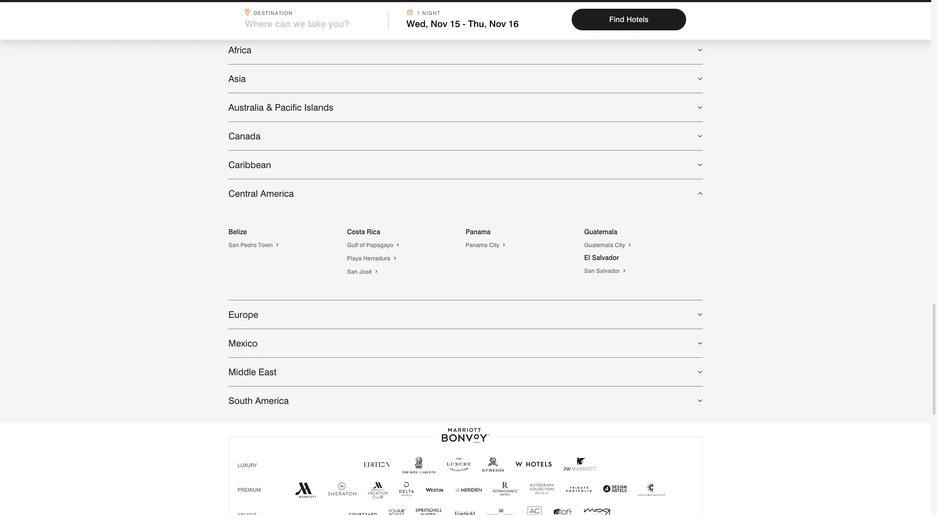 Task type: locate. For each thing, give the bounding box(es) containing it.
1 horizontal spatial nov
[[489, 18, 506, 29]]

guatemala
[[585, 228, 618, 236], [585, 242, 614, 249]]

nov
[[431, 18, 448, 29], [489, 18, 506, 29]]

arrow right image right papagayo
[[395, 242, 401, 249]]

arrow right image for san josé
[[374, 268, 380, 275]]

luxury
[[238, 463, 257, 469]]

1 city from the left
[[489, 242, 500, 249]]

arrow right image
[[274, 242, 280, 249], [395, 242, 401, 249], [392, 255, 398, 262], [622, 268, 628, 274], [374, 268, 380, 275]]

arrow right image
[[501, 242, 507, 249], [627, 242, 633, 249]]

salvador down guatemala city
[[592, 254, 619, 262]]

san
[[229, 242, 239, 249], [585, 268, 595, 274], [347, 268, 358, 275]]

central america button
[[229, 179, 703, 208]]

san left josé
[[347, 268, 358, 275]]

australia & pacific islands button
[[229, 93, 703, 122]]

0 vertical spatial panama
[[466, 228, 491, 236]]

0 vertical spatial america
[[261, 188, 294, 199]]

caribbean button
[[229, 151, 703, 179]]

of
[[360, 242, 365, 249]]

1 panama from the top
[[466, 228, 491, 236]]

san down el
[[585, 268, 595, 274]]

0 vertical spatial salvador
[[592, 254, 619, 262]]

1 nov from the left
[[431, 18, 448, 29]]

america down east on the bottom of page
[[255, 395, 289, 406]]

2 guatemala from the top
[[585, 242, 614, 249]]

guatemala city
[[585, 242, 627, 249]]

australia
[[229, 102, 264, 113]]

1 guatemala from the top
[[585, 228, 618, 236]]

arrow right image for playa herradura
[[392, 255, 398, 262]]

costa
[[347, 228, 365, 236]]

wed,
[[407, 18, 428, 29]]

1 night wed, nov 15 - thu, nov 16
[[407, 10, 519, 29]]

None search field
[[0, 2, 932, 40]]

guatemala for guatemala
[[585, 228, 618, 236]]

arrow right image right herradura
[[392, 255, 398, 262]]

playa herradura
[[347, 255, 392, 262]]

&
[[266, 102, 273, 113]]

san down belize
[[229, 242, 239, 249]]

0 horizontal spatial city
[[489, 242, 500, 249]]

1 vertical spatial salvador
[[597, 268, 620, 274]]

1 vertical spatial guatemala
[[585, 242, 614, 249]]

2 arrow right image from the left
[[627, 242, 633, 249]]

arrow right image for panama
[[501, 242, 507, 249]]

south america button
[[229, 387, 703, 415]]

guatemala up el salvador
[[585, 242, 614, 249]]

el salvador
[[585, 254, 619, 262]]

2 panama from the top
[[466, 242, 488, 249]]

gulf of papagayo
[[347, 242, 395, 249]]

salvador
[[592, 254, 619, 262], [597, 268, 620, 274]]

city
[[489, 242, 500, 249], [615, 242, 626, 249]]

papagayo
[[367, 242, 394, 249]]

herradura
[[364, 255, 391, 262]]

middle
[[229, 367, 256, 378]]

costa rica
[[347, 228, 380, 236]]

arrow right image right town
[[274, 242, 280, 249]]

san pedro town link
[[229, 242, 280, 249]]

0 horizontal spatial nov
[[431, 18, 448, 29]]

nov down night
[[431, 18, 448, 29]]

mexico button
[[229, 329, 703, 358]]

1
[[417, 10, 421, 16]]

salvador for el salvador
[[592, 254, 619, 262]]

playa
[[347, 255, 362, 262]]

arrow right image down guatemala city link
[[622, 268, 628, 274]]

2 horizontal spatial san
[[585, 268, 595, 274]]

australia & pacific islands
[[229, 102, 334, 113]]

2 city from the left
[[615, 242, 626, 249]]

gulf of papagayo link
[[347, 242, 401, 249]]

san for costa rica
[[347, 268, 358, 275]]

15
[[450, 18, 460, 29]]

0 horizontal spatial arrow right image
[[501, 242, 507, 249]]

1 horizontal spatial arrow right image
[[627, 242, 633, 249]]

0 vertical spatial guatemala
[[585, 228, 618, 236]]

el
[[585, 254, 591, 262]]

1 horizontal spatial city
[[615, 242, 626, 249]]

america
[[261, 188, 294, 199], [255, 395, 289, 406]]

nov left "16"
[[489, 18, 506, 29]]

playa herradura link
[[347, 255, 398, 262]]

europe
[[229, 309, 258, 320]]

america for south america
[[255, 395, 289, 406]]

san salvador link
[[585, 268, 628, 274]]

canada button
[[229, 122, 703, 150]]

canada
[[229, 131, 261, 141]]

america right central
[[261, 188, 294, 199]]

mexico
[[229, 338, 258, 349]]

1 vertical spatial america
[[255, 395, 289, 406]]

1 arrow right image from the left
[[501, 242, 507, 249]]

san josé
[[347, 268, 374, 275]]

arrow right image for gulf of papagayo
[[395, 242, 401, 249]]

guatemala up guatemala city
[[585, 228, 618, 236]]

1 horizontal spatial san
[[347, 268, 358, 275]]

panama city
[[466, 242, 501, 249]]

panama city link
[[466, 242, 507, 249]]

panama
[[466, 228, 491, 236], [466, 242, 488, 249]]

city for guatemala
[[615, 242, 626, 249]]

salvador down el salvador
[[597, 268, 620, 274]]

africa button
[[229, 36, 703, 64]]

hotels
[[627, 15, 649, 24]]

1 vertical spatial panama
[[466, 242, 488, 249]]

arrow right image right josé
[[374, 268, 380, 275]]



Task type: describe. For each thing, give the bounding box(es) containing it.
middle east
[[229, 367, 277, 378]]

0 horizontal spatial san
[[229, 242, 239, 249]]

guatemala for guatemala city
[[585, 242, 614, 249]]

san salvador
[[585, 268, 622, 274]]

africa
[[229, 44, 252, 55]]

south
[[229, 395, 253, 406]]

arrow right image for guatemala
[[627, 242, 633, 249]]

caribbean
[[229, 159, 271, 170]]

-
[[463, 18, 466, 29]]

find hotels button
[[572, 9, 687, 30]]

Destination text field
[[245, 18, 373, 29]]

central america
[[229, 188, 294, 199]]

thu,
[[468, 18, 487, 29]]

san josé link
[[347, 268, 380, 275]]

none search field containing wed, nov 15 - thu, nov 16
[[0, 2, 932, 40]]

night
[[423, 10, 441, 16]]

16
[[509, 18, 519, 29]]

city for panama
[[489, 242, 500, 249]]

salvador for san salvador
[[597, 268, 620, 274]]

belize
[[229, 228, 247, 236]]

east
[[259, 367, 277, 378]]

rica
[[367, 228, 380, 236]]

guatemala city link
[[585, 242, 633, 249]]

asia button
[[229, 64, 703, 93]]

san pedro town
[[229, 242, 274, 249]]

town
[[258, 242, 273, 249]]

san for guatemala
[[585, 268, 595, 274]]

central
[[229, 188, 258, 199]]

islands
[[304, 102, 334, 113]]

pedro
[[241, 242, 257, 249]]

2 nov from the left
[[489, 18, 506, 29]]

arrow right image for san pedro town
[[274, 242, 280, 249]]

south america
[[229, 395, 289, 406]]

gulf
[[347, 242, 358, 249]]

panama for panama
[[466, 228, 491, 236]]

europe button
[[229, 301, 703, 329]]

pacific
[[275, 102, 302, 113]]

premium
[[238, 487, 261, 493]]

destination
[[254, 10, 293, 16]]

josé
[[359, 268, 372, 275]]

find hotels
[[610, 15, 649, 24]]

middle east button
[[229, 358, 703, 386]]

destination field
[[245, 18, 383, 29]]

asia
[[229, 73, 246, 84]]

panama for panama city
[[466, 242, 488, 249]]

find
[[610, 15, 625, 24]]

america for central america
[[261, 188, 294, 199]]

arrow right image for san salvador
[[622, 268, 628, 274]]



Task type: vqa. For each thing, say whether or not it's contained in the screenshot.
3rd round image from the right
no



